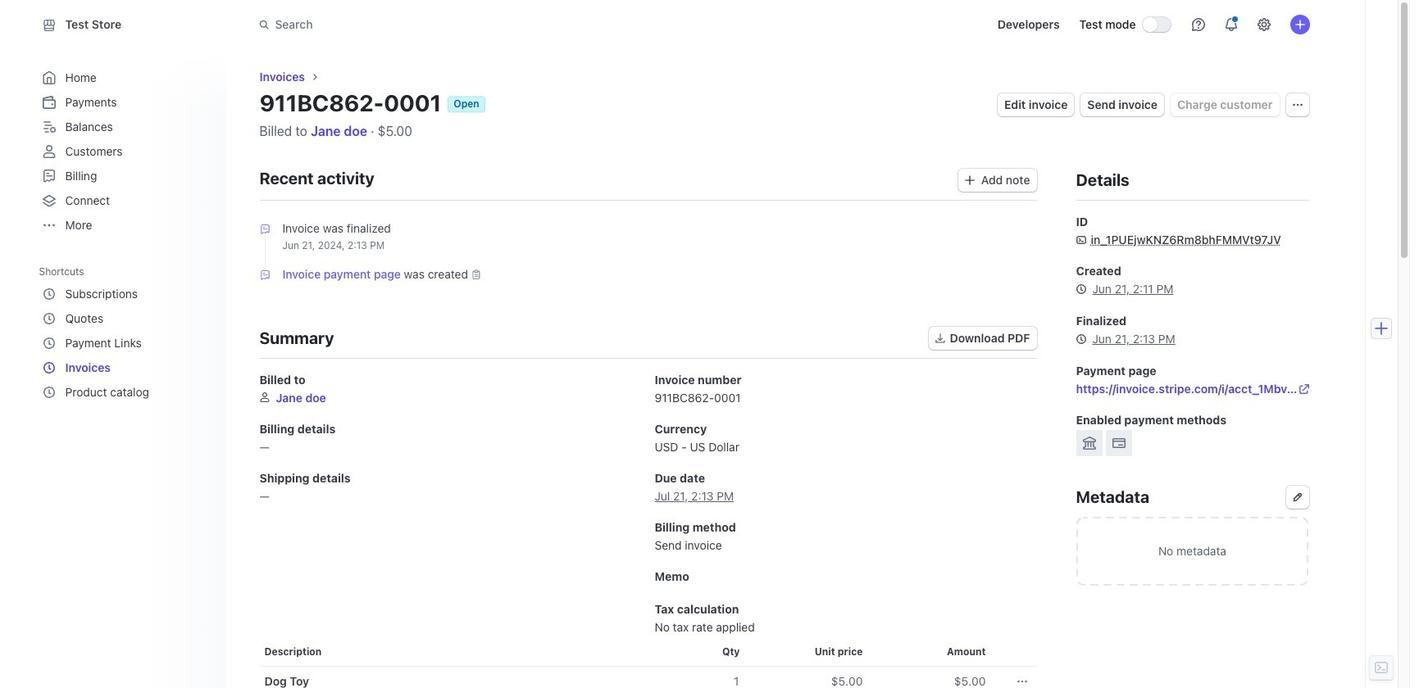 Task type: locate. For each thing, give the bounding box(es) containing it.
help image
[[1192, 18, 1205, 31]]

None search field
[[249, 9, 711, 40]]

row actions image
[[1017, 677, 1027, 687]]

shortcuts element
[[39, 260, 213, 405], [39, 282, 209, 405]]

2 shortcuts element from the top
[[39, 282, 209, 405]]

Search text field
[[249, 9, 711, 40]]



Task type: vqa. For each thing, say whether or not it's contained in the screenshot.
the rightmost by
no



Task type: describe. For each thing, give the bounding box(es) containing it.
stripe apps image
[[1372, 319, 1391, 339]]

core navigation links element
[[39, 66, 209, 238]]

manage shortcuts image
[[196, 266, 206, 276]]

Test mode checkbox
[[1142, 17, 1170, 32]]

svg image
[[965, 176, 975, 185]]

settings image
[[1257, 18, 1270, 31]]

notifications image
[[1224, 18, 1238, 31]]

1 shortcuts element from the top
[[39, 260, 213, 405]]



